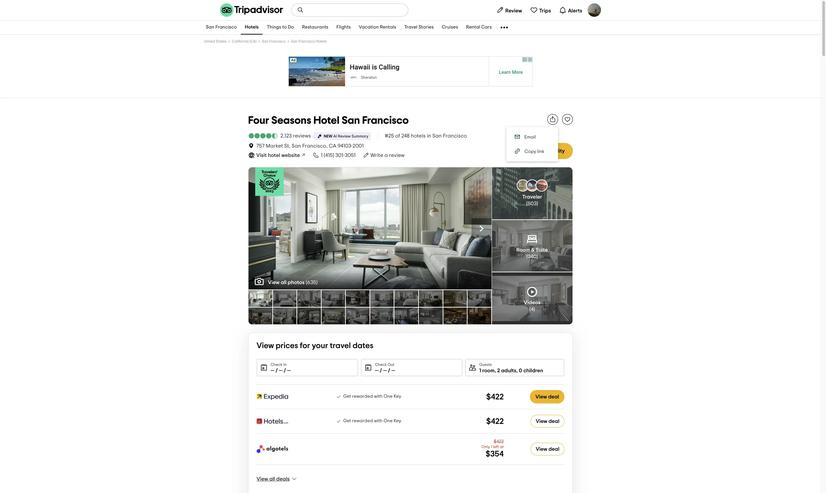 Task type: describe. For each thing, give the bounding box(es) containing it.
united
[[204, 40, 215, 43]]

availability
[[538, 148, 565, 154]]

alerts link
[[557, 3, 585, 17]]

in
[[283, 363, 287, 367]]

trips link
[[528, 3, 554, 17]]

rental
[[466, 25, 480, 30]]

your
[[312, 342, 328, 350]]

vacation
[[359, 25, 379, 30]]

757
[[256, 143, 265, 149]]

2 vertical spatial view deal button
[[531, 443, 565, 456]]

advertisement region
[[289, 56, 533, 87]]

hotel
[[268, 153, 280, 158]]

at
[[500, 445, 504, 449]]

restaurants
[[302, 25, 328, 30]]

deal for the middle view deal 'button'
[[549, 419, 560, 424]]

san up the united
[[206, 25, 214, 30]]

4.5 of 5 bubbles image
[[248, 133, 278, 139]]

( inside videos ( 4 )
[[530, 307, 531, 312]]

visit hotel website link
[[248, 152, 306, 159]]

1 vertical spatial san francisco
[[262, 40, 286, 43]]

6 — from the left
[[392, 368, 395, 373]]

new
[[324, 134, 333, 138]]

757 market st, san francisco, ca 94103-2001
[[256, 143, 364, 149]]

2 / from the left
[[284, 368, 286, 373]]

united states link
[[204, 40, 227, 43]]

ca
[[329, 143, 336, 149]]

videos ( 4 )
[[524, 300, 541, 312]]

traveler ( 503 )
[[522, 194, 542, 206]]

view for the top view deal 'button'
[[536, 394, 547, 400]]

view for view all deals button
[[257, 476, 268, 482]]

four seasons hotel san francisco
[[248, 115, 409, 126]]

vacation rentals
[[359, 25, 396, 30]]

1 (415) 301-3051
[[321, 153, 356, 158]]

0 vertical spatial 1
[[321, 153, 323, 158]]

a
[[385, 153, 388, 158]]

(ca)
[[250, 40, 257, 43]]

prices
[[276, 342, 298, 350]]

#25 of 248 hotels in san francisco link
[[385, 132, 467, 140]]

deal for view deal 'button' to the bottom
[[549, 447, 560, 452]]

copy
[[525, 149, 536, 154]]

2 with from the top
[[374, 419, 383, 423]]

view prices for your travel dates
[[257, 342, 374, 350]]

things to do link
[[263, 20, 298, 35]]

5 — from the left
[[383, 368, 387, 373]]

suite
[[536, 247, 548, 253]]

deals
[[276, 476, 290, 482]]

check for check in — / — / —
[[271, 363, 283, 367]]

review link
[[494, 3, 525, 17]]

view
[[373, 225, 387, 232]]

francisco,
[[302, 143, 328, 149]]

2
[[497, 368, 500, 373]]

3 / from the left
[[380, 368, 382, 373]]

only
[[482, 445, 490, 449]]

1 with from the top
[[374, 394, 383, 399]]

flights link
[[333, 20, 355, 35]]

room
[[482, 368, 495, 373]]

deal for the top view deal 'button'
[[548, 394, 559, 400]]

hotels link
[[241, 20, 263, 35]]

travel
[[330, 342, 351, 350]]

) inside room & suite ( 240 )
[[537, 254, 538, 259]]

check for check out — / — / —
[[375, 363, 387, 367]]

1 horizontal spatial hotels
[[316, 40, 327, 43]]

francisco down restaurants link
[[298, 40, 315, 43]]

san right st,
[[292, 143, 301, 149]]

view for the middle view deal 'button'
[[536, 419, 548, 424]]

reviews
[[293, 133, 311, 139]]

dates
[[353, 342, 374, 350]]

1 get rewarded with one key from the top
[[343, 394, 401, 399]]

market
[[266, 143, 283, 149]]

0 vertical spatial view deal button
[[530, 390, 565, 404]]

view deal for the top view deal 'button'
[[536, 394, 559, 400]]

635
[[307, 280, 316, 285]]

3 — from the left
[[287, 368, 291, 373]]

view deal for the middle view deal 'button'
[[536, 419, 560, 424]]

san right in
[[432, 133, 442, 139]]

248
[[401, 133, 410, 139]]

francisco right in
[[443, 133, 467, 139]]

francisco up #25 in the top of the page
[[362, 115, 409, 126]]

travel stories
[[404, 25, 434, 30]]

san francisco hotels link
[[291, 40, 327, 43]]

restaurants link
[[298, 20, 333, 35]]

of
[[395, 133, 400, 139]]

san right (ca)
[[262, 40, 268, 43]]

all for photos
[[281, 280, 287, 285]]

copy link
[[525, 149, 545, 154]]

3051
[[345, 153, 356, 158]]

1 get from the top
[[343, 394, 351, 399]]

out
[[388, 363, 395, 367]]

alerts
[[568, 8, 582, 13]]

for
[[300, 342, 310, 350]]

) inside traveler ( 503 )
[[537, 201, 538, 206]]

website
[[281, 153, 300, 158]]

1 vertical spatial san francisco link
[[262, 40, 286, 43]]

do
[[288, 25, 294, 30]]

2 get rewarded with one key from the top
[[343, 419, 401, 423]]

cars
[[481, 25, 492, 30]]

check out — / — / —
[[375, 363, 395, 373]]

guests 1 room , 2 adults , 0 children
[[479, 363, 543, 373]]

stories
[[419, 25, 434, 30]]

check in — / — / —
[[271, 363, 291, 373]]

#25 of 248 hotels in san francisco
[[385, 133, 467, 139]]

0 vertical spatial $422
[[486, 393, 504, 401]]

ai
[[333, 134, 337, 138]]

states
[[216, 40, 227, 43]]

2 one from the top
[[384, 419, 393, 423]]

rentals
[[380, 25, 396, 30]]

traveler
[[522, 194, 542, 200]]

301-
[[335, 153, 345, 158]]

email
[[525, 135, 536, 140]]



Task type: locate. For each thing, give the bounding box(es) containing it.
search image
[[297, 7, 304, 13]]

review left trips link
[[506, 8, 522, 13]]

1 , from the left
[[495, 368, 496, 373]]

1
[[321, 153, 323, 158], [479, 368, 481, 373], [491, 445, 492, 449]]

all left the 'photos'
[[281, 280, 287, 285]]

rental cars
[[466, 25, 492, 30]]

cruises link
[[438, 20, 462, 35]]

1 vertical spatial view deal
[[536, 419, 560, 424]]

new ai review summary
[[324, 134, 369, 138]]

children
[[524, 368, 543, 373]]

503
[[528, 201, 537, 206]]

full
[[362, 225, 372, 232]]

view all deals
[[257, 476, 290, 482]]

check availability
[[521, 148, 565, 154]]

1 inside $422 only 1 left at $354
[[491, 445, 492, 449]]

san francisco link up states
[[202, 20, 241, 35]]

review right the ai
[[338, 134, 351, 138]]

( down videos
[[530, 307, 531, 312]]

240
[[528, 254, 537, 259]]

profile picture image
[[588, 3, 601, 17]]

vacation rentals link
[[355, 20, 400, 35]]

room
[[517, 247, 530, 253]]

0 vertical spatial one
[[384, 394, 393, 399]]

hotel
[[314, 115, 340, 126]]

0 vertical spatial hotels
[[245, 25, 259, 30]]

1 one from the top
[[384, 394, 393, 399]]

check left out in the left of the page
[[375, 363, 387, 367]]

1 vertical spatial all
[[269, 476, 275, 482]]

1 vertical spatial one
[[384, 419, 393, 423]]

1 vertical spatial key
[[394, 419, 401, 423]]

0
[[519, 368, 522, 373]]

0 vertical spatial deal
[[548, 394, 559, 400]]

videos
[[524, 300, 541, 305]]

4
[[531, 307, 534, 312]]

san francisco link down things
[[262, 40, 286, 43]]

, left 0
[[516, 368, 518, 373]]

1 horizontal spatial all
[[281, 280, 287, 285]]

2 vertical spatial 1
[[491, 445, 492, 449]]

0 vertical spatial view deal
[[536, 394, 559, 400]]

1 inside guests 1 room , 2 adults , 0 children
[[479, 368, 481, 373]]

( down "traveler" at the right of page
[[526, 201, 528, 206]]

write a review link
[[363, 152, 405, 159]]

california
[[232, 40, 249, 43]]

1 vertical spatial review
[[338, 134, 351, 138]]

hotels
[[411, 133, 426, 139]]

san up the new ai review summary
[[342, 115, 360, 126]]

1 horizontal spatial check
[[375, 363, 387, 367]]

( inside traveler ( 503 )
[[526, 201, 528, 206]]

0 horizontal spatial all
[[269, 476, 275, 482]]

view
[[268, 280, 280, 285], [257, 342, 274, 350], [536, 394, 547, 400], [536, 419, 548, 424], [536, 447, 548, 452], [257, 476, 268, 482]]

2 vertical spatial view deal
[[536, 447, 560, 452]]

1 vertical spatial with
[[374, 419, 383, 423]]

san francisco
[[206, 25, 237, 30], [262, 40, 286, 43]]

1 left the left
[[491, 445, 492, 449]]

seasons
[[272, 115, 311, 126]]

1 left (415)
[[321, 153, 323, 158]]

travel stories link
[[400, 20, 438, 35]]

)
[[537, 201, 538, 206], [537, 254, 538, 259], [316, 280, 318, 285], [534, 307, 535, 312]]

2 horizontal spatial 1
[[491, 445, 492, 449]]

1 vertical spatial $422
[[486, 418, 504, 426]]

with
[[374, 394, 383, 399], [374, 419, 383, 423]]

0 horizontal spatial 1
[[321, 153, 323, 158]]

2 rewarded from the top
[[352, 419, 373, 423]]

1 vertical spatial get rewarded with one key
[[343, 419, 401, 423]]

key
[[394, 394, 401, 399], [394, 419, 401, 423]]

check left in
[[271, 363, 283, 367]]

4 — from the left
[[375, 368, 379, 373]]

check left link
[[521, 148, 537, 154]]

2 get from the top
[[343, 419, 351, 423]]

(
[[526, 201, 528, 206], [527, 254, 528, 259], [306, 280, 307, 285], [530, 307, 531, 312]]

$422 inside $422 only 1 left at $354
[[494, 440, 504, 444]]

0 vertical spatial get rewarded with one key
[[343, 394, 401, 399]]

check for check availability
[[521, 148, 537, 154]]

francisco down things to do link
[[269, 40, 286, 43]]

hotels down restaurants link
[[316, 40, 327, 43]]

( down room
[[527, 254, 528, 259]]

rental cars link
[[462, 20, 496, 35]]

st,
[[284, 143, 290, 149]]

things to do
[[267, 25, 294, 30]]

1 — from the left
[[271, 368, 274, 373]]

united states
[[204, 40, 227, 43]]

None search field
[[292, 4, 408, 16]]

guests
[[479, 363, 492, 367]]

#25
[[385, 133, 394, 139]]

1 horizontal spatial 1
[[479, 368, 481, 373]]

all for deals
[[269, 476, 275, 482]]

california (ca)
[[232, 40, 257, 43]]

94103-
[[338, 143, 353, 149]]

check inside check in — / — / —
[[271, 363, 283, 367]]

0 vertical spatial rewarded
[[352, 394, 373, 399]]

view inside view all deals button
[[257, 476, 268, 482]]

$354
[[486, 450, 504, 458]]

review
[[506, 8, 522, 13], [338, 134, 351, 138]]

$422 only 1 left at $354
[[482, 440, 504, 458]]

0 vertical spatial with
[[374, 394, 383, 399]]

flights
[[337, 25, 351, 30]]

0 vertical spatial san francisco link
[[202, 20, 241, 35]]

2 vertical spatial deal
[[549, 447, 560, 452]]

0 vertical spatial get
[[343, 394, 351, 399]]

visit hotel website
[[256, 153, 300, 158]]

2 vertical spatial $422
[[494, 440, 504, 444]]

san
[[206, 25, 214, 30], [262, 40, 268, 43], [291, 40, 298, 43], [342, 115, 360, 126], [432, 133, 442, 139], [292, 143, 301, 149]]

tripadvisor image
[[220, 3, 283, 17]]

link
[[537, 149, 545, 154]]

(415)
[[324, 153, 334, 158]]

, left 2
[[495, 368, 496, 373]]

1 vertical spatial 1
[[479, 368, 481, 373]]

0 horizontal spatial san francisco link
[[202, 20, 241, 35]]

( right the 'photos'
[[306, 280, 307, 285]]

save to a trip image
[[564, 116, 571, 123]]

photos
[[288, 280, 305, 285]]

0 horizontal spatial hotels
[[245, 25, 259, 30]]

san francisco down things
[[262, 40, 286, 43]]

2 , from the left
[[516, 368, 518, 373]]

trips
[[539, 8, 551, 13]]

1 vertical spatial deal
[[549, 419, 560, 424]]

0 vertical spatial all
[[281, 280, 287, 285]]

get
[[343, 394, 351, 399], [343, 419, 351, 423]]

check inside button
[[521, 148, 537, 154]]

0 horizontal spatial check
[[271, 363, 283, 367]]

0 horizontal spatial san francisco
[[206, 25, 237, 30]]

francisco up states
[[215, 25, 237, 30]]

hotels up (ca)
[[245, 25, 259, 30]]

in
[[427, 133, 431, 139]]

hotels inside hotels link
[[245, 25, 259, 30]]

room & suite ( 240 )
[[517, 247, 548, 259]]

left
[[493, 445, 499, 449]]

2,123 reviews
[[280, 133, 311, 139]]

hotels
[[245, 25, 259, 30], [316, 40, 327, 43]]

view all deals button
[[257, 476, 298, 482]]

one
[[384, 394, 393, 399], [384, 419, 393, 423]]

1 horizontal spatial san francisco
[[262, 40, 286, 43]]

1 key from the top
[[394, 394, 401, 399]]

1 vertical spatial get
[[343, 419, 351, 423]]

1 / from the left
[[276, 368, 278, 373]]

summary
[[352, 134, 369, 138]]

get rewarded with one key
[[343, 394, 401, 399], [343, 419, 401, 423]]

check
[[521, 148, 537, 154], [271, 363, 283, 367], [375, 363, 387, 367]]

) down "traveler" at the right of page
[[537, 201, 538, 206]]

view all photos ( 635 )
[[268, 280, 318, 285]]

view deal
[[536, 394, 559, 400], [536, 419, 560, 424], [536, 447, 560, 452]]

view deal button
[[530, 390, 565, 404], [531, 415, 565, 428], [531, 443, 565, 456]]

travelers' choice 2023 winner image
[[255, 167, 284, 196]]

1 vertical spatial view deal button
[[531, 415, 565, 428]]

4 / from the left
[[388, 368, 390, 373]]

) down the suite
[[537, 254, 538, 259]]

1 horizontal spatial san francisco link
[[262, 40, 286, 43]]

all inside view all deals button
[[269, 476, 275, 482]]

0 horizontal spatial ,
[[495, 368, 496, 373]]

0 vertical spatial san francisco
[[206, 25, 237, 30]]

check inside check out — / — / —
[[375, 363, 387, 367]]

to
[[282, 25, 287, 30]]

0 vertical spatial review
[[506, 8, 522, 13]]

full view
[[362, 225, 387, 232]]

2001
[[353, 143, 364, 149]]

1 horizontal spatial review
[[506, 8, 522, 13]]

all left deals
[[269, 476, 275, 482]]

) down videos
[[534, 307, 535, 312]]

2 horizontal spatial check
[[521, 148, 537, 154]]

1 vertical spatial hotels
[[316, 40, 327, 43]]

san down "do"
[[291, 40, 298, 43]]

1 down guests
[[479, 368, 481, 373]]

san francisco up states
[[206, 25, 237, 30]]

1 horizontal spatial ,
[[516, 368, 518, 373]]

share image
[[550, 116, 556, 123]]

view for view deal 'button' to the bottom
[[536, 447, 548, 452]]

( inside room & suite ( 240 )
[[527, 254, 528, 259]]

0 horizontal spatial review
[[338, 134, 351, 138]]

view deal for view deal 'button' to the bottom
[[536, 447, 560, 452]]

) inside videos ( 4 )
[[534, 307, 535, 312]]

0 vertical spatial key
[[394, 394, 401, 399]]

) right the 'photos'
[[316, 280, 318, 285]]

1 rewarded from the top
[[352, 394, 373, 399]]

1 vertical spatial rewarded
[[352, 419, 373, 423]]

visit
[[256, 153, 267, 158]]

2 — from the left
[[279, 368, 283, 373]]

2 key from the top
[[394, 419, 401, 423]]

2,123
[[280, 133, 292, 139]]



Task type: vqa. For each thing, say whether or not it's contained in the screenshot.
2nd Get rewarded with One Key from the bottom of the page
yes



